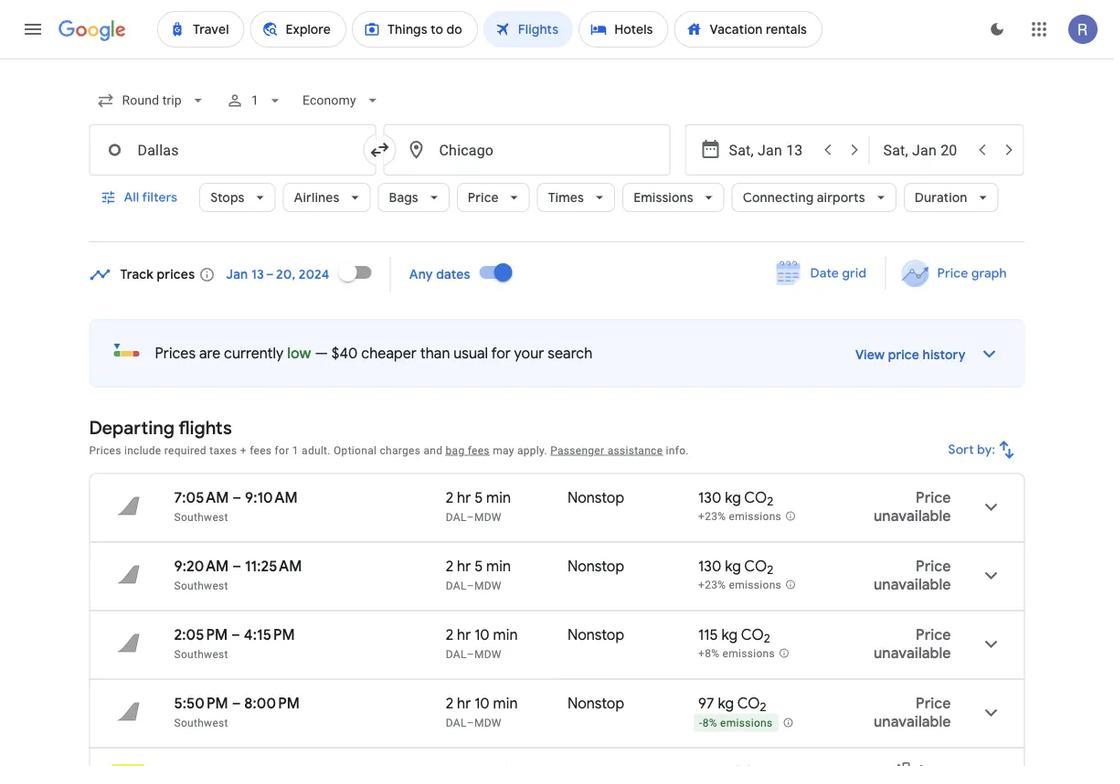 Task type: describe. For each thing, give the bounding box(es) containing it.
date grid button
[[763, 257, 881, 290]]

any
[[409, 266, 433, 283]]

optional
[[334, 444, 377, 457]]

airlines button
[[283, 176, 371, 219]]

connecting airports button
[[732, 176, 897, 219]]

2024
[[299, 266, 330, 283]]

min for 9:10 am
[[486, 488, 511, 507]]

2 fees from the left
[[468, 444, 490, 457]]

97
[[698, 694, 715, 713]]

9:20 am
[[174, 557, 229, 575]]

nonstop flight. element for 4:15 pm
[[568, 625, 624, 647]]

unavailable for 11:25 am
[[874, 575, 951, 594]]

Departure time: 2:05 PM. text field
[[174, 625, 228, 644]]

main menu image
[[22, 18, 44, 40]]

prices are currently low — $40 cheaper than usual for your search
[[155, 344, 593, 363]]

include
[[124, 444, 161, 457]]

130 for 11:25 am
[[698, 557, 722, 575]]

min for 8:00 pm
[[493, 694, 518, 713]]

none search field containing all filters
[[89, 79, 1025, 242]]

Departure text field
[[729, 125, 813, 175]]

duration
[[915, 189, 968, 206]]

nonstop for 9:10 am
[[568, 488, 624, 507]]

+
[[240, 444, 247, 457]]

Arrival time: 4:15 PM. text field
[[244, 625, 295, 644]]

departing
[[89, 416, 175, 439]]

times button
[[537, 176, 615, 219]]

10 for 4:15 pm
[[475, 625, 490, 644]]

100 US dollars text field
[[917, 762, 951, 766]]

flight details. leaves dallas love field at 7:05 am on saturday, january 13 and arrives at chicago midway international airport at 9:10 am on saturday, january 13. image
[[969, 485, 1013, 529]]

2 inside 97 kg co 2
[[760, 699, 767, 715]]

2 inside 115 kg co 2
[[764, 631, 770, 646]]

passenger assistance button
[[550, 444, 663, 457]]

nonstop for 11:25 am
[[568, 557, 624, 575]]

price unavailable for 4:15 pm
[[874, 625, 951, 662]]

cheaper
[[361, 344, 417, 363]]

find the best price region
[[89, 250, 1025, 304]]

all filters button
[[89, 176, 192, 219]]

dal for 9:10 am
[[446, 511, 467, 523]]

nonstop flight. element for 11:25 am
[[568, 557, 624, 578]]

view price history
[[856, 346, 966, 363]]

Arrival time: 11:25 AM. text field
[[245, 557, 302, 575]]

2:05 pm
[[174, 625, 228, 644]]

2 hr 10 min dal – mdw for 4:15 pm
[[446, 625, 518, 660]]

may
[[493, 444, 514, 457]]

search
[[548, 344, 593, 363]]

jan
[[226, 266, 248, 283]]

nonstop for 4:15 pm
[[568, 625, 624, 644]]

—
[[315, 344, 328, 363]]

2:05 pm – 4:15 pm southwest
[[174, 625, 295, 660]]

loading results progress bar
[[0, 59, 1114, 62]]

bag fees button
[[446, 444, 490, 457]]

learn more about tracked prices image
[[199, 266, 215, 283]]

taxes
[[209, 444, 237, 457]]

2 hr 10 min dal – mdw for 8:00 pm
[[446, 694, 518, 729]]

+8% emissions
[[698, 647, 775, 660]]

hr for 8:00 pm
[[457, 694, 471, 713]]

view price history image
[[968, 332, 1011, 376]]

graph
[[971, 265, 1007, 282]]

emissions
[[634, 189, 693, 206]]

– inside the "9:20 am – 11:25 am southwest"
[[232, 557, 241, 575]]

kg for 8:00 pm
[[718, 694, 734, 713]]

dal for 11:25 am
[[446, 579, 467, 592]]

– inside 7:05 am – 9:10 am southwest
[[232, 488, 242, 507]]

5:50 pm
[[174, 694, 228, 713]]

date grid
[[810, 265, 867, 282]]

+23% emissions for 11:25 am
[[698, 579, 782, 592]]

total duration 2 hr 5 min. element for 11:25 am
[[446, 557, 568, 578]]

8%
[[703, 717, 717, 730]]

date
[[810, 265, 839, 282]]

price for 8:00 pm
[[916, 694, 951, 713]]

prices for prices are currently low — $40 cheaper than usual for your search
[[155, 344, 196, 363]]

leaves dallas love field at 5:50 pm on saturday, january 13 and arrives at chicago midway international airport at 8:00 pm on saturday, january 13. element
[[174, 694, 300, 713]]

hr for 11:25 am
[[457, 557, 471, 575]]

your
[[514, 344, 544, 363]]

stops button
[[199, 176, 276, 219]]

total duration 2 hr 5 min. element for 9:10 am
[[446, 488, 568, 510]]

kg for 9:10 am
[[725, 488, 741, 507]]

flight details. leaves dallas love field at 9:20 am on saturday, january 13 and arrives at chicago midway international airport at 11:25 am on saturday, january 13. image
[[969, 553, 1013, 597]]

+8%
[[698, 647, 720, 660]]

co for 9:10 am
[[744, 488, 767, 507]]

airlines
[[294, 189, 340, 206]]

4:15 pm
[[244, 625, 295, 644]]

prices
[[157, 266, 195, 283]]

price inside popup button
[[468, 189, 499, 206]]

115
[[698, 625, 718, 644]]

leaves dallas love field at 7:05 am on saturday, january 13 and arrives at chicago midway international airport at 9:10 am on saturday, january 13. element
[[174, 488, 298, 507]]

nonstop for 8:00 pm
[[568, 694, 624, 713]]

10 for 8:00 pm
[[475, 694, 490, 713]]

Return text field
[[883, 125, 968, 175]]

are
[[199, 344, 221, 363]]

1 fees from the left
[[250, 444, 272, 457]]

hr for 4:15 pm
[[457, 625, 471, 644]]

flights
[[178, 416, 232, 439]]

bags button
[[378, 176, 450, 219]]

Departure time: 9:20 AM. text field
[[174, 557, 229, 575]]

emissions for 11:25 am
[[729, 579, 782, 592]]

swap origin and destination. image
[[369, 139, 391, 161]]

mdw for 8:00 pm
[[474, 716, 502, 729]]

currently
[[224, 344, 284, 363]]

history
[[923, 346, 966, 363]]

total duration 2 hr 17 min. element
[[446, 763, 565, 766]]

adult.
[[302, 444, 331, 457]]

price button
[[457, 176, 530, 219]]

5 for 11:25 am
[[475, 557, 483, 575]]

7:05 am – 9:10 am southwest
[[174, 488, 298, 523]]

price for 11:25 am
[[916, 557, 951, 575]]

-8% emissions
[[699, 717, 773, 730]]

departing flights
[[89, 416, 232, 439]]

passenger
[[550, 444, 605, 457]]

price unavailable for 8:00 pm
[[874, 694, 951, 731]]

130 kg co 2 for 9:10 am
[[698, 488, 774, 509]]

price unavailable for 9:10 am
[[874, 488, 951, 525]]

track prices
[[120, 266, 195, 283]]

11:25 am
[[245, 557, 302, 575]]

1 inside departing flights main content
[[292, 444, 299, 457]]

+23% for 9:10 am
[[698, 510, 726, 523]]

required
[[164, 444, 206, 457]]

Arrival time: 9:10 AM. text field
[[245, 488, 298, 507]]

jan 13 – 20, 2024
[[226, 266, 330, 283]]

2 hr 5 min dal – mdw for 9:10 am
[[446, 488, 511, 523]]

emissions for 4:15 pm
[[723, 647, 775, 660]]

+23% for 11:25 am
[[698, 579, 726, 592]]

by:
[[978, 442, 996, 458]]

southwest for 7:05 am
[[174, 511, 228, 523]]

mdw for 11:25 am
[[474, 579, 502, 592]]



Task type: locate. For each thing, give the bounding box(es) containing it.
2 dal from the top
[[446, 579, 467, 592]]

$40
[[332, 344, 358, 363]]

2 nonstop from the top
[[568, 557, 624, 575]]

assistance
[[608, 444, 663, 457]]

None text field
[[383, 124, 670, 176]]

departing flights main content
[[89, 250, 1025, 766]]

total duration 2 hr 5 min. element
[[446, 488, 568, 510], [446, 557, 568, 578]]

1 vertical spatial +23% emissions
[[698, 579, 782, 592]]

1 total duration 2 hr 10 min. element from the top
[[446, 625, 568, 647]]

1 vertical spatial for
[[275, 444, 289, 457]]

130 for 9:10 am
[[698, 488, 722, 507]]

1 nonstop flight. element from the top
[[568, 488, 624, 510]]

kg for 11:25 am
[[725, 557, 741, 575]]

flight details. leaves dallas love field at 2:05 pm on saturday, january 13 and arrives at chicago midway international airport at 4:15 pm on saturday, january 13. image
[[969, 622, 1013, 666]]

0 vertical spatial 5
[[475, 488, 483, 507]]

2 total duration 2 hr 5 min. element from the top
[[446, 557, 568, 578]]

usual
[[454, 344, 488, 363]]

9:20 am – 11:25 am southwest
[[174, 557, 302, 592]]

than
[[420, 344, 450, 363]]

southwest for 2:05 pm
[[174, 648, 228, 660]]

10
[[475, 625, 490, 644], [475, 694, 490, 713]]

1 vertical spatial 5
[[475, 557, 483, 575]]

price right bags popup button in the top left of the page
[[468, 189, 499, 206]]

Arrival time: 8:00 PM. text field
[[244, 694, 300, 713]]

kg inside 115 kg co 2
[[722, 625, 738, 644]]

emissions button
[[623, 176, 725, 219]]

price unavailable left flight details. leaves dallas love field at 2:05 pm on saturday, january 13 and arrives at chicago midway international airport at 4:15 pm on saturday, january 13. image at the right of page
[[874, 625, 951, 662]]

price graph
[[937, 265, 1007, 282]]

all filters
[[124, 189, 177, 206]]

1 vertical spatial 130
[[698, 557, 722, 575]]

2 2 hr 10 min dal – mdw from the top
[[446, 694, 518, 729]]

2 mdw from the top
[[474, 579, 502, 592]]

2 +23% emissions from the top
[[698, 579, 782, 592]]

kg inside 97 kg co 2
[[718, 694, 734, 713]]

2 hr from the top
[[457, 557, 471, 575]]

0 vertical spatial +23%
[[698, 510, 726, 523]]

1 total duration 2 hr 5 min. element from the top
[[446, 488, 568, 510]]

1 vertical spatial 2 hr 5 min dal – mdw
[[446, 557, 511, 592]]

co inside 115 kg co 2
[[741, 625, 764, 644]]

0 horizontal spatial 1
[[251, 93, 259, 108]]

southwest down 7:05 am
[[174, 511, 228, 523]]

southwest down 9:20 am
[[174, 579, 228, 592]]

mdw for 4:15 pm
[[474, 648, 502, 660]]

southwest down 5:50 pm on the bottom left of page
[[174, 716, 228, 729]]

0 vertical spatial 2 hr 10 min dal – mdw
[[446, 625, 518, 660]]

price left flight details. leaves dallas love field at 5:50 pm on saturday, january 13 and arrives at chicago midway international airport at 8:00 pm on saturday, january 13. icon
[[916, 694, 951, 713]]

fees
[[250, 444, 272, 457], [468, 444, 490, 457]]

price left graph
[[937, 265, 968, 282]]

for left your
[[491, 344, 511, 363]]

1 2 hr 5 min dal – mdw from the top
[[446, 488, 511, 523]]

1 dal from the top
[[446, 511, 467, 523]]

1 inside 1 popup button
[[251, 93, 259, 108]]

130 kg co 2
[[698, 488, 774, 509], [698, 557, 774, 578]]

prices
[[155, 344, 196, 363], [89, 444, 121, 457]]

unavailable for 4:15 pm
[[874, 644, 951, 662]]

– inside 5:50 pm – 8:00 pm southwest
[[232, 694, 241, 713]]

1 vertical spatial 130 kg co 2
[[698, 557, 774, 578]]

nonstop
[[568, 488, 624, 507], [568, 557, 624, 575], [568, 625, 624, 644], [568, 694, 624, 713]]

southwest
[[174, 511, 228, 523], [174, 579, 228, 592], [174, 648, 228, 660], [174, 716, 228, 729]]

7:05 am
[[174, 488, 229, 507]]

2 southwest from the top
[[174, 579, 228, 592]]

2 hr 5 min dal – mdw for 11:25 am
[[446, 557, 511, 592]]

1 +23% from the top
[[698, 510, 726, 523]]

0 vertical spatial total duration 2 hr 10 min. element
[[446, 625, 568, 647]]

None text field
[[89, 124, 376, 176]]

Departure time: 7:05 AM. text field
[[174, 488, 229, 507]]

130
[[698, 488, 722, 507], [698, 557, 722, 575]]

all
[[124, 189, 139, 206]]

view
[[856, 346, 885, 363]]

3 unavailable from the top
[[874, 644, 951, 662]]

total duration 2 hr 10 min. element for 115
[[446, 625, 568, 647]]

price left flight details. leaves dallas love field at 9:20 am on saturday, january 13 and arrives at chicago midway international airport at 11:25 am on saturday, january 13. image
[[916, 557, 951, 575]]

3 price unavailable from the top
[[874, 625, 951, 662]]

price graph button
[[890, 257, 1022, 290]]

3 nonstop flight. element from the top
[[568, 625, 624, 647]]

stops
[[210, 189, 245, 206]]

1 vertical spatial total duration 2 hr 10 min. element
[[446, 694, 568, 715]]

flight details. leaves dallas love field at 5:50 pm on saturday, january 13 and arrives at chicago midway international airport at 8:00 pm on saturday, january 13. image
[[969, 691, 1013, 734]]

and
[[424, 444, 443, 457]]

total duration 2 hr 10 min. element
[[446, 625, 568, 647], [446, 694, 568, 715]]

price
[[468, 189, 499, 206], [937, 265, 968, 282], [916, 488, 951, 507], [916, 557, 951, 575], [916, 625, 951, 644], [916, 694, 951, 713]]

price unavailable left flight details. leaves dallas love field at 9:20 am on saturday, january 13 and arrives at chicago midway international airport at 11:25 am on saturday, january 13. image
[[874, 557, 951, 594]]

1
[[251, 93, 259, 108], [292, 444, 299, 457]]

0 vertical spatial 130
[[698, 488, 722, 507]]

2
[[446, 488, 454, 507], [767, 494, 774, 509], [446, 557, 454, 575], [767, 562, 774, 578], [446, 625, 454, 644], [764, 631, 770, 646], [446, 694, 454, 713], [760, 699, 767, 715]]

4 southwest from the top
[[174, 716, 228, 729]]

2 price unavailable from the top
[[874, 557, 951, 594]]

– inside 2:05 pm – 4:15 pm southwest
[[231, 625, 240, 644]]

dal for 8:00 pm
[[446, 716, 467, 729]]

low
[[287, 344, 311, 363]]

1 vertical spatial total duration 2 hr 5 min. element
[[446, 557, 568, 578]]

grid
[[842, 265, 867, 282]]

fees right bag
[[468, 444, 490, 457]]

2 hr 10 min dal – mdw
[[446, 625, 518, 660], [446, 694, 518, 729]]

None field
[[89, 84, 215, 117], [295, 84, 389, 117], [89, 84, 215, 117], [295, 84, 389, 117]]

price unavailable
[[874, 488, 951, 525], [874, 557, 951, 594], [874, 625, 951, 662], [874, 694, 951, 731]]

price unavailable up 100 us dollars text field
[[874, 694, 951, 731]]

unavailable up 100 us dollars text field
[[874, 712, 951, 731]]

for left adult.
[[275, 444, 289, 457]]

0 vertical spatial prices
[[155, 344, 196, 363]]

co for 11:25 am
[[744, 557, 767, 575]]

filters
[[142, 189, 177, 206]]

total duration 2 hr 10 min. element for 97
[[446, 694, 568, 715]]

nonstop flight. element
[[568, 488, 624, 510], [568, 557, 624, 578], [568, 625, 624, 647], [568, 694, 624, 715]]

leaves dallas love field at 2:05 pm on saturday, january 13 and arrives at chicago midway international airport at 4:15 pm on saturday, january 13. element
[[174, 625, 295, 644]]

co for 4:15 pm
[[741, 625, 764, 644]]

1 unavailable from the top
[[874, 506, 951, 525]]

4 dal from the top
[[446, 716, 467, 729]]

1 nonstop from the top
[[568, 488, 624, 507]]

Departure time: 5:50 PM. text field
[[174, 694, 228, 713]]

4 nonstop flight. element from the top
[[568, 694, 624, 715]]

emissions for 9:10 am
[[729, 510, 782, 523]]

prices down departing
[[89, 444, 121, 457]]

3 mdw from the top
[[474, 648, 502, 660]]

130 kg co 2 for 11:25 am
[[698, 557, 774, 578]]

4 nonstop from the top
[[568, 694, 624, 713]]

mdw for 9:10 am
[[474, 511, 502, 523]]

co
[[744, 488, 767, 507], [744, 557, 767, 575], [741, 625, 764, 644], [737, 694, 760, 713]]

0 vertical spatial 2 hr 5 min dal – mdw
[[446, 488, 511, 523]]

1 2 hr 10 min dal – mdw from the top
[[446, 625, 518, 660]]

5 for 9:10 am
[[475, 488, 483, 507]]

southwest for 5:50 pm
[[174, 716, 228, 729]]

sort by: button
[[941, 428, 1025, 472]]

13 – 20,
[[251, 266, 296, 283]]

1 10 from the top
[[475, 625, 490, 644]]

times
[[548, 189, 584, 206]]

dates
[[436, 266, 471, 283]]

duration button
[[904, 176, 999, 219]]

+23% emissions for 9:10 am
[[698, 510, 782, 523]]

any dates
[[409, 266, 471, 283]]

+23%
[[698, 510, 726, 523], [698, 579, 726, 592]]

1 hr from the top
[[457, 488, 471, 507]]

1 vertical spatial prices
[[89, 444, 121, 457]]

1 5 from the top
[[475, 488, 483, 507]]

fees right +
[[250, 444, 272, 457]]

price inside button
[[937, 265, 968, 282]]

min for 4:15 pm
[[493, 625, 518, 644]]

sort
[[949, 442, 974, 458]]

2 130 kg co 2 from the top
[[698, 557, 774, 578]]

co inside 97 kg co 2
[[737, 694, 760, 713]]

3 hr from the top
[[457, 625, 471, 644]]

sort by:
[[949, 442, 996, 458]]

hr for 9:10 am
[[457, 488, 471, 507]]

4 hr from the top
[[457, 694, 471, 713]]

3 nonstop from the top
[[568, 625, 624, 644]]

2 130 from the top
[[698, 557, 722, 575]]

mdw
[[474, 511, 502, 523], [474, 579, 502, 592], [474, 648, 502, 660], [474, 716, 502, 729]]

apply.
[[517, 444, 547, 457]]

5
[[475, 488, 483, 507], [475, 557, 483, 575]]

0 horizontal spatial fees
[[250, 444, 272, 457]]

1 130 from the top
[[698, 488, 722, 507]]

2 total duration 2 hr 10 min. element from the top
[[446, 694, 568, 715]]

4 price unavailable from the top
[[874, 694, 951, 731]]

1 button
[[218, 79, 291, 122]]

southwest for 9:20 am
[[174, 579, 228, 592]]

1 horizontal spatial prices
[[155, 344, 196, 363]]

southwest inside 7:05 am – 9:10 am southwest
[[174, 511, 228, 523]]

southwest inside 2:05 pm – 4:15 pm southwest
[[174, 648, 228, 660]]

3 dal from the top
[[446, 648, 467, 660]]

3 southwest from the top
[[174, 648, 228, 660]]

connecting airports
[[743, 189, 866, 206]]

2 2 hr 5 min dal – mdw from the top
[[446, 557, 511, 592]]

9:10 am
[[245, 488, 298, 507]]

4 unavailable from the top
[[874, 712, 951, 731]]

co for 8:00 pm
[[737, 694, 760, 713]]

8:00 pm
[[244, 694, 300, 713]]

0 vertical spatial 1
[[251, 93, 259, 108]]

0 vertical spatial 130 kg co 2
[[698, 488, 774, 509]]

0 vertical spatial 10
[[475, 625, 490, 644]]

leaves dallas love field at 9:20 am on saturday, january 13 and arrives at chicago midway international airport at 11:25 am on saturday, january 13. element
[[174, 557, 302, 575]]

nonstop flight. element for 9:10 am
[[568, 488, 624, 510]]

1 price unavailable from the top
[[874, 488, 951, 525]]

1 vertical spatial 1
[[292, 444, 299, 457]]

1 horizontal spatial fees
[[468, 444, 490, 457]]

2 nonstop flight. element from the top
[[568, 557, 624, 578]]

1 vertical spatial 2 hr 10 min dal – mdw
[[446, 694, 518, 729]]

price
[[888, 346, 920, 363]]

2 unavailable from the top
[[874, 575, 951, 594]]

1 vertical spatial 10
[[475, 694, 490, 713]]

0 vertical spatial +23% emissions
[[698, 510, 782, 523]]

price down sort
[[916, 488, 951, 507]]

5:50 pm – 8:00 pm southwest
[[174, 694, 300, 729]]

price unavailable down sort
[[874, 488, 951, 525]]

1 +23% emissions from the top
[[698, 510, 782, 523]]

1 southwest from the top
[[174, 511, 228, 523]]

southwest inside the "9:20 am – 11:25 am southwest"
[[174, 579, 228, 592]]

1 130 kg co 2 from the top
[[698, 488, 774, 509]]

4 mdw from the top
[[474, 716, 502, 729]]

1 horizontal spatial for
[[491, 344, 511, 363]]

bag
[[446, 444, 465, 457]]

nonstop flight. element for 8:00 pm
[[568, 694, 624, 715]]

airports
[[817, 189, 866, 206]]

prices left are
[[155, 344, 196, 363]]

2 5 from the top
[[475, 557, 483, 575]]

for
[[491, 344, 511, 363], [275, 444, 289, 457]]

track
[[120, 266, 154, 283]]

None search field
[[89, 79, 1025, 242]]

unavailable for 9:10 am
[[874, 506, 951, 525]]

1 mdw from the top
[[474, 511, 502, 523]]

charges
[[380, 444, 421, 457]]

kg for 4:15 pm
[[722, 625, 738, 644]]

price for 9:10 am
[[916, 488, 951, 507]]

min for 11:25 am
[[486, 557, 511, 575]]

connecting
[[743, 189, 814, 206]]

dal for 4:15 pm
[[446, 648, 467, 660]]

97 kg co 2
[[698, 694, 767, 715]]

unavailable left flight details. leaves dallas love field at 2:05 pm on saturday, january 13 and arrives at chicago midway international airport at 4:15 pm on saturday, january 13. image at the right of page
[[874, 644, 951, 662]]

prices include required taxes + fees for 1 adult. optional charges and bag fees may apply. passenger assistance
[[89, 444, 663, 457]]

hr
[[457, 488, 471, 507], [457, 557, 471, 575], [457, 625, 471, 644], [457, 694, 471, 713]]

+23% emissions
[[698, 510, 782, 523], [698, 579, 782, 592]]

price left flight details. leaves dallas love field at 2:05 pm on saturday, january 13 and arrives at chicago midway international airport at 4:15 pm on saturday, january 13. image at the right of page
[[916, 625, 951, 644]]

price unavailable for 11:25 am
[[874, 557, 951, 594]]

unavailable left flight details. leaves dallas love field at 9:20 am on saturday, january 13 and arrives at chicago midway international airport at 11:25 am on saturday, january 13. image
[[874, 575, 951, 594]]

southwest inside 5:50 pm – 8:00 pm southwest
[[174, 716, 228, 729]]

unavailable
[[874, 506, 951, 525], [874, 575, 951, 594], [874, 644, 951, 662], [874, 712, 951, 731]]

-
[[699, 717, 703, 730]]

unavailable left flight details. leaves dallas love field at 7:05 am on saturday, january 13 and arrives at chicago midway international airport at 9:10 am on saturday, january 13. 'image'
[[874, 506, 951, 525]]

0 horizontal spatial prices
[[89, 444, 121, 457]]

0 vertical spatial for
[[491, 344, 511, 363]]

prices for prices include required taxes + fees for 1 adult. optional charges and bag fees may apply. passenger assistance
[[89, 444, 121, 457]]

1 horizontal spatial 1
[[292, 444, 299, 457]]

115 kg co 2
[[698, 625, 770, 646]]

change appearance image
[[975, 7, 1019, 51]]

unavailable for 8:00 pm
[[874, 712, 951, 731]]

southwest down the 2:05 pm
[[174, 648, 228, 660]]

2 +23% from the top
[[698, 579, 726, 592]]

2 10 from the top
[[475, 694, 490, 713]]

dal
[[446, 511, 467, 523], [446, 579, 467, 592], [446, 648, 467, 660], [446, 716, 467, 729]]

0 horizontal spatial for
[[275, 444, 289, 457]]

bags
[[389, 189, 419, 206]]

1 vertical spatial +23%
[[698, 579, 726, 592]]

0 vertical spatial total duration 2 hr 5 min. element
[[446, 488, 568, 510]]

price for 4:15 pm
[[916, 625, 951, 644]]



Task type: vqa. For each thing, say whether or not it's contained in the screenshot.
user
no



